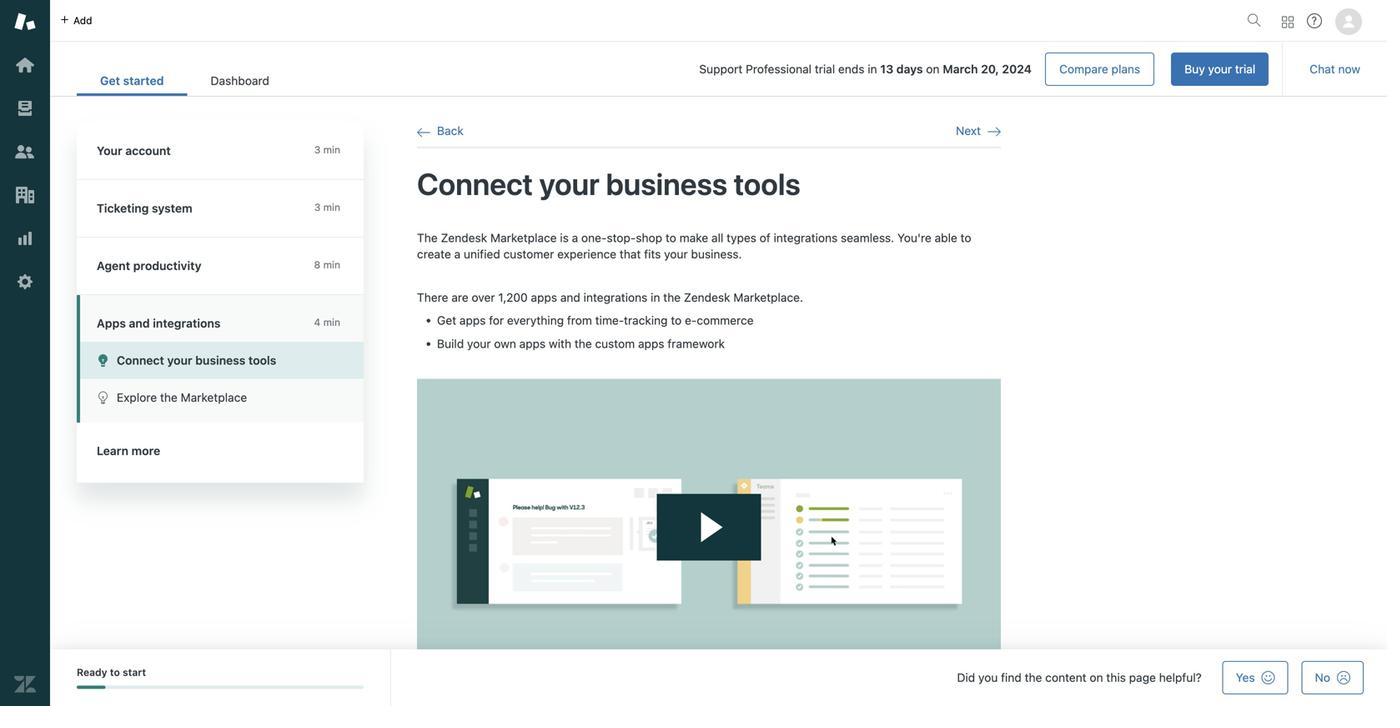 Task type: vqa. For each thing, say whether or not it's contained in the screenshot.
bottommost 3 min
yes



Task type: describe. For each thing, give the bounding box(es) containing it.
for
[[489, 314, 504, 327]]

your inside button
[[1209, 62, 1232, 76]]

account
[[125, 144, 171, 158]]

add
[[73, 15, 92, 26]]

chat
[[1310, 62, 1335, 76]]

apps up everything
[[531, 291, 557, 304]]

you
[[979, 671, 998, 685]]

did you find the content on this page helpful?
[[957, 671, 1202, 685]]

find
[[1001, 671, 1022, 685]]

business inside connect your business tools button
[[195, 354, 246, 368]]

yes button
[[1223, 662, 1289, 695]]

support professional trial ends in 13 days on march 20, 2024
[[699, 62, 1032, 76]]

start
[[123, 667, 146, 679]]

yes
[[1236, 671, 1255, 685]]

over
[[472, 291, 495, 304]]

1 vertical spatial zendesk
[[684, 291, 730, 304]]

framework
[[668, 337, 725, 351]]

get apps for everything from time-tracking to e-commerce
[[437, 314, 754, 327]]

back button
[[417, 123, 464, 139]]

get started image
[[14, 54, 36, 76]]

chat now button
[[1297, 53, 1374, 86]]

your up is
[[539, 166, 600, 201]]

in inside 'section'
[[868, 62, 877, 76]]

support
[[699, 62, 743, 76]]

3 for account
[[314, 144, 321, 156]]

video element
[[417, 379, 1001, 704]]

min for your account
[[323, 144, 340, 156]]

unified
[[464, 248, 500, 261]]

dashboard tab
[[187, 65, 293, 96]]

helpful?
[[1159, 671, 1202, 685]]

connect your business tools button
[[80, 342, 364, 379]]

fits
[[644, 248, 661, 261]]

now
[[1339, 62, 1361, 76]]

apps
[[97, 317, 126, 330]]

get help image
[[1307, 13, 1322, 28]]

everything
[[507, 314, 564, 327]]

marketplace for zendesk
[[491, 231, 557, 245]]

experience
[[557, 248, 617, 261]]

1 horizontal spatial connect
[[417, 166, 533, 201]]

20,
[[981, 62, 999, 76]]

apps left 'for'
[[460, 314, 486, 327]]

make
[[680, 231, 709, 245]]

agent
[[97, 259, 130, 273]]

shop
[[636, 231, 663, 245]]

from
[[567, 314, 592, 327]]

able
[[935, 231, 958, 245]]

days
[[897, 62, 923, 76]]

compare
[[1060, 62, 1109, 76]]

4 min
[[314, 317, 340, 328]]

professional
[[746, 62, 812, 76]]

your left own
[[467, 337, 491, 351]]

learn more
[[97, 444, 160, 458]]

chat now
[[1310, 62, 1361, 76]]

explore the marketplace
[[117, 391, 247, 405]]

productivity
[[133, 259, 201, 273]]

min for apps and integrations
[[323, 317, 340, 328]]

views image
[[14, 98, 36, 119]]

marketplace.
[[734, 291, 803, 304]]

ticketing
[[97, 201, 149, 215]]

min for agent productivity
[[323, 259, 340, 271]]

page
[[1129, 671, 1156, 685]]

march
[[943, 62, 978, 76]]

no button
[[1302, 662, 1364, 695]]

add button
[[50, 0, 102, 41]]

to right able
[[961, 231, 972, 245]]

that
[[620, 248, 641, 261]]

compare plans button
[[1045, 53, 1155, 86]]

learn
[[97, 444, 128, 458]]

the inside explore the marketplace 'button'
[[160, 391, 178, 405]]

no
[[1315, 671, 1331, 685]]

buy your trial button
[[1172, 53, 1269, 86]]

zendesk products image
[[1282, 16, 1294, 28]]

there
[[417, 291, 448, 304]]

seamless.
[[841, 231, 895, 245]]

plans
[[1112, 62, 1141, 76]]

on inside 'section'
[[926, 62, 940, 76]]

1,200
[[498, 291, 528, 304]]

zendesk image
[[14, 674, 36, 696]]

customer
[[504, 248, 554, 261]]

1 horizontal spatial and
[[560, 291, 581, 304]]

next
[[956, 124, 981, 138]]

1 horizontal spatial business
[[606, 166, 728, 201]]

create
[[417, 248, 451, 261]]

apps and integrations heading
[[77, 295, 364, 342]]

3 min for your account
[[314, 144, 340, 156]]

2024
[[1002, 62, 1032, 76]]

get started
[[100, 74, 164, 88]]

the up tracking
[[663, 291, 681, 304]]

compare plans
[[1060, 62, 1141, 76]]

content
[[1046, 671, 1087, 685]]



Task type: locate. For each thing, give the bounding box(es) containing it.
0 vertical spatial 3 min
[[314, 144, 340, 156]]

1 vertical spatial connect your business tools
[[117, 354, 276, 368]]

0 horizontal spatial get
[[100, 74, 120, 88]]

1 3 from the top
[[314, 144, 321, 156]]

apps down tracking
[[638, 337, 665, 351]]

integrations right of
[[774, 231, 838, 245]]

agent productivity
[[97, 259, 201, 273]]

trial inside button
[[1235, 62, 1256, 76]]

business.
[[691, 248, 742, 261]]

zendesk inside the zendesk marketplace is a one-stop-shop to make all types of integrations seamless. you're able to create a unified customer experience that fits your business.
[[441, 231, 487, 245]]

business up shop
[[606, 166, 728, 201]]

learn more button
[[77, 423, 360, 480]]

13
[[881, 62, 894, 76]]

marketplace inside 'button'
[[181, 391, 247, 405]]

business
[[606, 166, 728, 201], [195, 354, 246, 368]]

connect your business tools inside button
[[117, 354, 276, 368]]

3 min from the top
[[323, 259, 340, 271]]

back
[[437, 124, 464, 138]]

min for ticketing system
[[323, 201, 340, 213]]

1 vertical spatial 3 min
[[314, 201, 340, 213]]

marketplace up customer
[[491, 231, 557, 245]]

connect your business tools
[[417, 166, 801, 201], [117, 354, 276, 368]]

0 horizontal spatial a
[[454, 248, 461, 261]]

zendesk up unified
[[441, 231, 487, 245]]

2 horizontal spatial integrations
[[774, 231, 838, 245]]

zendesk up e-
[[684, 291, 730, 304]]

1 vertical spatial tools
[[248, 354, 276, 368]]

0 vertical spatial on
[[926, 62, 940, 76]]

1 vertical spatial a
[[454, 248, 461, 261]]

one-
[[582, 231, 607, 245]]

2 vertical spatial integrations
[[153, 317, 221, 330]]

section
[[306, 53, 1269, 86]]

0 horizontal spatial business
[[195, 354, 246, 368]]

main element
[[0, 0, 50, 707]]

marketplace for the
[[181, 391, 247, 405]]

a right create
[[454, 248, 461, 261]]

the right find
[[1025, 671, 1042, 685]]

3 for system
[[314, 201, 321, 213]]

zendesk
[[441, 231, 487, 245], [684, 291, 730, 304]]

buy your trial
[[1185, 62, 1256, 76]]

1 horizontal spatial marketplace
[[491, 231, 557, 245]]

progress bar
[[77, 686, 364, 689]]

1 horizontal spatial get
[[437, 314, 456, 327]]

tab list
[[77, 65, 293, 96]]

and
[[560, 291, 581, 304], [129, 317, 150, 330]]

tools inside button
[[248, 354, 276, 368]]

your account
[[97, 144, 171, 158]]

a right is
[[572, 231, 578, 245]]

1 vertical spatial in
[[651, 291, 660, 304]]

2 3 min from the top
[[314, 201, 340, 213]]

1 horizontal spatial connect your business tools
[[417, 166, 801, 201]]

3 min for ticketing system
[[314, 201, 340, 213]]

8 min
[[314, 259, 340, 271]]

with
[[549, 337, 572, 351]]

the right explore
[[160, 391, 178, 405]]

there are over 1,200 apps and integrations in the zendesk marketplace.
[[417, 291, 803, 304]]

1 trial from the left
[[1235, 62, 1256, 76]]

trial left the ends
[[815, 62, 835, 76]]

the
[[417, 231, 438, 245]]

business up explore the marketplace 'button'
[[195, 354, 246, 368]]

tracking
[[624, 314, 668, 327]]

0 horizontal spatial tools
[[248, 354, 276, 368]]

to left e-
[[671, 314, 682, 327]]

get for get started
[[100, 74, 120, 88]]

a
[[572, 231, 578, 245], [454, 248, 461, 261]]

1 vertical spatial and
[[129, 317, 150, 330]]

customers image
[[14, 141, 36, 163]]

apps
[[531, 291, 557, 304], [460, 314, 486, 327], [519, 337, 546, 351], [638, 337, 665, 351]]

2 trial from the left
[[815, 62, 835, 76]]

are
[[452, 291, 469, 304]]

1 vertical spatial 3
[[314, 201, 321, 213]]

connect
[[417, 166, 533, 201], [117, 354, 164, 368]]

0 vertical spatial tools
[[734, 166, 801, 201]]

build
[[437, 337, 464, 351]]

trial for your
[[1235, 62, 1256, 76]]

get up the build
[[437, 314, 456, 327]]

1 3 min from the top
[[314, 144, 340, 156]]

reporting image
[[14, 228, 36, 249]]

0 horizontal spatial and
[[129, 317, 150, 330]]

0 vertical spatial integrations
[[774, 231, 838, 245]]

commerce
[[697, 314, 754, 327]]

1 vertical spatial get
[[437, 314, 456, 327]]

0 horizontal spatial marketplace
[[181, 391, 247, 405]]

on left this on the bottom right of page
[[1090, 671, 1103, 685]]

tab list containing get started
[[77, 65, 293, 96]]

4 min from the top
[[323, 317, 340, 328]]

in up tracking
[[651, 291, 660, 304]]

tools up of
[[734, 166, 801, 201]]

get left started
[[100, 74, 120, 88]]

connect your business tools up the explore the marketplace
[[117, 354, 276, 368]]

you're
[[898, 231, 932, 245]]

to right shop
[[666, 231, 677, 245]]

1 horizontal spatial on
[[1090, 671, 1103, 685]]

1 vertical spatial marketplace
[[181, 391, 247, 405]]

trial for professional
[[815, 62, 835, 76]]

own
[[494, 337, 516, 351]]

dashboard
[[211, 74, 269, 88]]

tools
[[734, 166, 801, 201], [248, 354, 276, 368]]

8
[[314, 259, 321, 271]]

integrations inside apps and integrations heading
[[153, 317, 221, 330]]

4
[[314, 317, 321, 328]]

ready
[[77, 667, 107, 679]]

integrations
[[774, 231, 838, 245], [584, 291, 648, 304], [153, 317, 221, 330]]

1 vertical spatial connect
[[117, 354, 164, 368]]

the
[[663, 291, 681, 304], [575, 337, 592, 351], [160, 391, 178, 405], [1025, 671, 1042, 685]]

integrations inside the zendesk marketplace is a one-stop-shop to make all types of integrations seamless. you're able to create a unified customer experience that fits your business.
[[774, 231, 838, 245]]

0 horizontal spatial in
[[651, 291, 660, 304]]

0 horizontal spatial integrations
[[153, 317, 221, 330]]

apps and integrations
[[97, 317, 221, 330]]

to left start
[[110, 667, 120, 679]]

and up from
[[560, 291, 581, 304]]

1 horizontal spatial tools
[[734, 166, 801, 201]]

connect down back
[[417, 166, 533, 201]]

0 vertical spatial marketplace
[[491, 231, 557, 245]]

time-
[[595, 314, 624, 327]]

1 horizontal spatial zendesk
[[684, 291, 730, 304]]

3
[[314, 144, 321, 156], [314, 201, 321, 213]]

connect inside button
[[117, 354, 164, 368]]

0 vertical spatial a
[[572, 231, 578, 245]]

your right 'buy'
[[1209, 62, 1232, 76]]

0 horizontal spatial trial
[[815, 62, 835, 76]]

0 vertical spatial zendesk
[[441, 231, 487, 245]]

1 vertical spatial business
[[195, 354, 246, 368]]

0 vertical spatial get
[[100, 74, 120, 88]]

your inside button
[[167, 354, 192, 368]]

integrations up time-
[[584, 291, 648, 304]]

the zendesk marketplace is a one-stop-shop to make all types of integrations seamless. you're able to create a unified customer experience that fits your business.
[[417, 231, 972, 261]]

stop-
[[607, 231, 636, 245]]

0 horizontal spatial connect your business tools
[[117, 354, 276, 368]]

on right days
[[926, 62, 940, 76]]

on
[[926, 62, 940, 76], [1090, 671, 1103, 685]]

0 vertical spatial in
[[868, 62, 877, 76]]

custom
[[595, 337, 635, 351]]

system
[[152, 201, 192, 215]]

1 horizontal spatial trial
[[1235, 62, 1256, 76]]

next button
[[956, 123, 1001, 139]]

admin image
[[14, 271, 36, 293]]

0 vertical spatial connect your business tools
[[417, 166, 801, 201]]

3 min
[[314, 144, 340, 156], [314, 201, 340, 213]]

0 vertical spatial 3
[[314, 144, 321, 156]]

your
[[1209, 62, 1232, 76], [539, 166, 600, 201], [664, 248, 688, 261], [467, 337, 491, 351], [167, 354, 192, 368]]

buy
[[1185, 62, 1205, 76]]

1 horizontal spatial a
[[572, 231, 578, 245]]

explore the marketplace button
[[80, 379, 364, 416]]

ticketing system
[[97, 201, 192, 215]]

your
[[97, 144, 122, 158]]

0 vertical spatial business
[[606, 166, 728, 201]]

all
[[712, 231, 724, 245]]

integrations up connect your business tools button
[[153, 317, 221, 330]]

your up the explore the marketplace
[[167, 354, 192, 368]]

tools up explore the marketplace 'button'
[[248, 354, 276, 368]]

started
[[123, 74, 164, 88]]

of
[[760, 231, 771, 245]]

connect your business tools up stop-
[[417, 166, 801, 201]]

e-
[[685, 314, 697, 327]]

0 horizontal spatial connect
[[117, 354, 164, 368]]

apps down everything
[[519, 337, 546, 351]]

1 vertical spatial integrations
[[584, 291, 648, 304]]

March 20, 2024 text field
[[943, 62, 1032, 76]]

and inside heading
[[129, 317, 150, 330]]

1 horizontal spatial integrations
[[584, 291, 648, 304]]

0 vertical spatial and
[[560, 291, 581, 304]]

1 vertical spatial on
[[1090, 671, 1103, 685]]

trial
[[1235, 62, 1256, 76], [815, 62, 835, 76]]

section containing compare plans
[[306, 53, 1269, 86]]

organizations image
[[14, 184, 36, 206]]

min inside apps and integrations heading
[[323, 317, 340, 328]]

build your own apps with the custom apps framework
[[437, 337, 725, 351]]

2 min from the top
[[323, 201, 340, 213]]

the right with
[[575, 337, 592, 351]]

1 horizontal spatial in
[[868, 62, 877, 76]]

trial right 'buy'
[[1235, 62, 1256, 76]]

video thumbnail image
[[417, 379, 1001, 704], [417, 379, 1001, 704]]

your inside the zendesk marketplace is a one-stop-shop to make all types of integrations seamless. you're able to create a unified customer experience that fits your business.
[[664, 248, 688, 261]]

this
[[1107, 671, 1126, 685]]

zendesk support image
[[14, 11, 36, 33]]

and right apps
[[129, 317, 150, 330]]

marketplace down connect your business tools button
[[181, 391, 247, 405]]

0 horizontal spatial zendesk
[[441, 231, 487, 245]]

is
[[560, 231, 569, 245]]

in left 13
[[868, 62, 877, 76]]

types
[[727, 231, 757, 245]]

1 min from the top
[[323, 144, 340, 156]]

0 vertical spatial connect
[[417, 166, 533, 201]]

ready to start
[[77, 667, 146, 679]]

in
[[868, 62, 877, 76], [651, 291, 660, 304]]

0 horizontal spatial on
[[926, 62, 940, 76]]

min
[[323, 144, 340, 156], [323, 201, 340, 213], [323, 259, 340, 271], [323, 317, 340, 328]]

marketplace inside the zendesk marketplace is a one-stop-shop to make all types of integrations seamless. you're able to create a unified customer experience that fits your business.
[[491, 231, 557, 245]]

explore
[[117, 391, 157, 405]]

connect up explore
[[117, 354, 164, 368]]

get
[[100, 74, 120, 88], [437, 314, 456, 327]]

your right fits
[[664, 248, 688, 261]]

2 3 from the top
[[314, 201, 321, 213]]

get for get apps for everything from time-tracking to e-commerce
[[437, 314, 456, 327]]

did
[[957, 671, 975, 685]]



